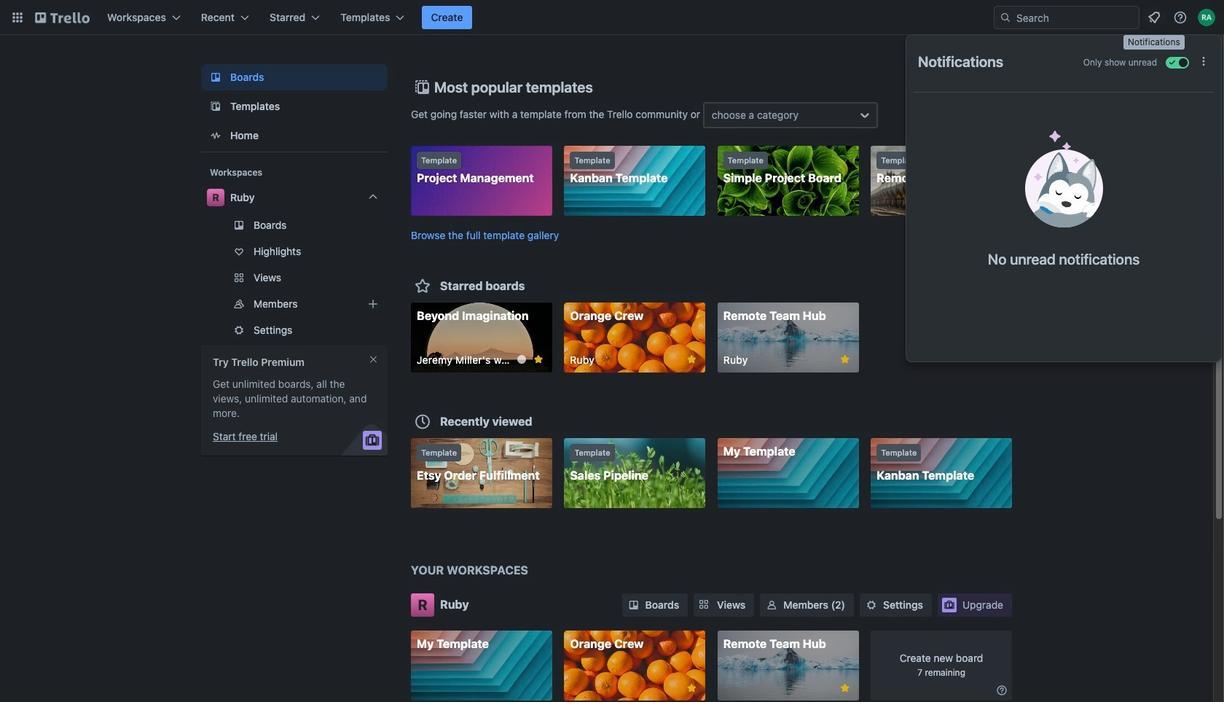 Task type: describe. For each thing, give the bounding box(es) containing it.
primary element
[[0, 0, 1225, 35]]

home image
[[207, 127, 225, 144]]

board image
[[207, 69, 225, 86]]

2 click to unstar this board. it will be removed from your starred list. image from the left
[[839, 352, 852, 366]]

open information menu image
[[1174, 10, 1188, 25]]

back to home image
[[35, 6, 90, 29]]

1 horizontal spatial click to unstar this board. it will be removed from your starred list. image
[[685, 681, 699, 694]]

2 horizontal spatial click to unstar this board. it will be removed from your starred list. image
[[839, 681, 852, 694]]

ruby anderson (rubyanderson7) image
[[1199, 9, 1216, 26]]



Task type: vqa. For each thing, say whether or not it's contained in the screenshot.
second sm icon from left
yes



Task type: locate. For each thing, give the bounding box(es) containing it.
there is new activity on this board. image
[[518, 355, 526, 363]]

0 horizontal spatial click to unstar this board. it will be removed from your starred list. image
[[685, 352, 699, 366]]

template board image
[[207, 98, 225, 115]]

search image
[[1000, 12, 1012, 23]]

0 horizontal spatial click to unstar this board. it will be removed from your starred list. image
[[532, 352, 545, 366]]

taco image
[[1025, 130, 1103, 227]]

Search field
[[1012, 7, 1139, 28]]

1 click to unstar this board. it will be removed from your starred list. image from the left
[[685, 352, 699, 366]]

0 notifications image
[[1146, 9, 1164, 26]]

click to unstar this board. it will be removed from your starred list. image
[[685, 352, 699, 366], [839, 352, 852, 366]]

sm image
[[627, 597, 641, 612], [765, 597, 780, 612], [865, 597, 879, 612], [995, 683, 1010, 697]]

click to unstar this board. it will be removed from your starred list. image
[[532, 352, 545, 366], [685, 681, 699, 694], [839, 681, 852, 694]]

add image
[[365, 295, 382, 313]]

tooltip
[[1124, 35, 1185, 49]]

1 horizontal spatial click to unstar this board. it will be removed from your starred list. image
[[839, 352, 852, 366]]



